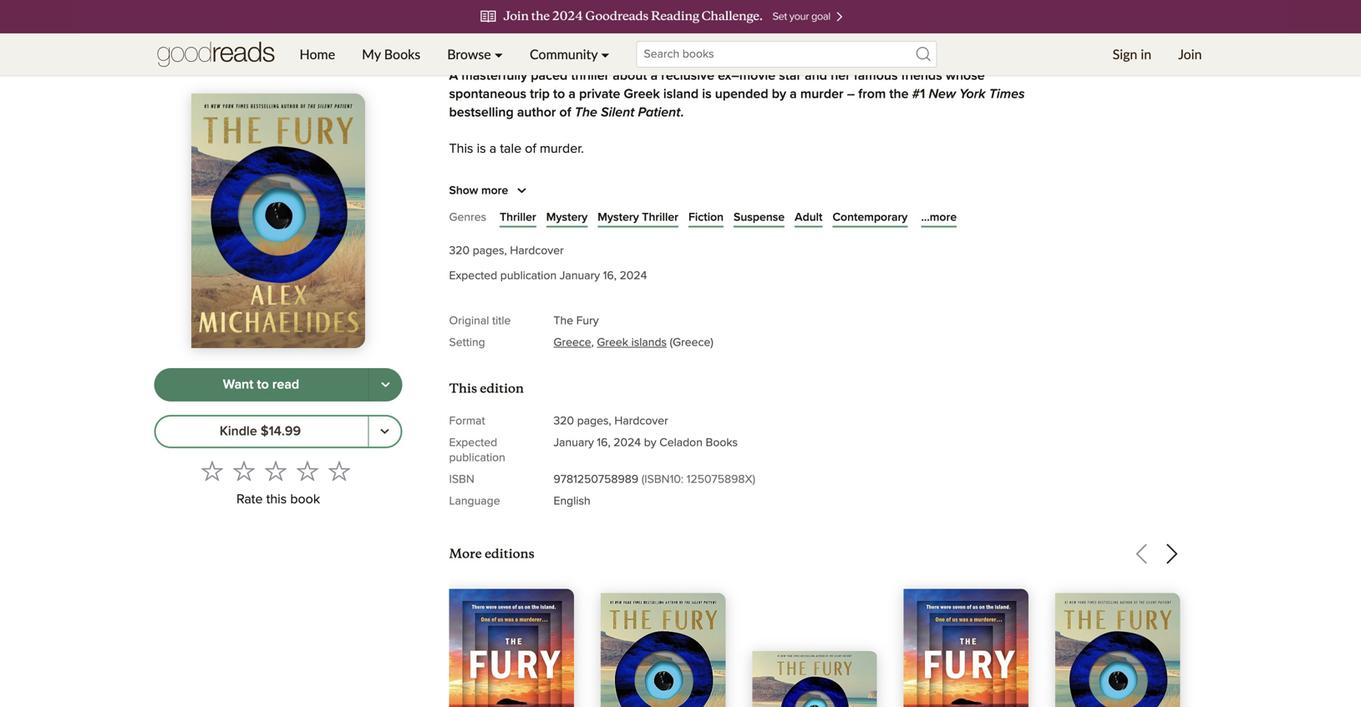 Task type: locate. For each thing, give the bounding box(es) containing it.
found up this edition
[[471, 362, 505, 376]]

of inside lana farrar is a reclusive ex–movie star and one of the most famous women in the world. every year, she invites her closest friends to escape the english weather and spend easter on her idyllic private greek island.
[[735, 216, 746, 229]]

books left browse
[[384, 46, 421, 62]]

celadon
[[660, 437, 703, 449]]

mystery for mystery
[[546, 212, 588, 224]]

this up or
[[449, 143, 473, 156]]

for inside the we found ourselves trapped there overnight. our old friendships concealed hatred and a desire for revenge. what followed was a game of cat and mouse ― a battle of wits, full of twists and turns, building to an unforgettable climax. the night ended in violence and death, as one of us was found murdered.
[[1011, 362, 1027, 376]]

1 vertical spatial by
[[638, 326, 652, 339]]

ratings
[[705, 33, 740, 45]]

1 horizontal spatial private
[[516, 326, 557, 339]]

famous up from
[[854, 69, 898, 83]]

expected down murdered.
[[449, 437, 497, 449]]

my right home
[[362, 46, 381, 62]]

0 vertical spatial 320
[[449, 245, 470, 257]]

want to read button
[[154, 369, 369, 402]]

any
[[819, 491, 840, 504]]

2 mystery from the left
[[598, 212, 639, 224]]

climax.
[[615, 399, 655, 412]]

1 vertical spatial this
[[449, 381, 477, 397]]

greek inside lana farrar is a reclusive ex–movie star and one of the most famous women in the world. every year, she invites her closest friends to escape the english weather and spend easter on her idyllic private greek island.
[[493, 252, 529, 266]]

genres
[[449, 212, 486, 224]]

the
[[889, 88, 909, 101], [750, 216, 769, 229], [911, 216, 930, 229], [718, 234, 737, 248], [955, 289, 974, 302], [566, 307, 585, 321], [795, 307, 814, 321], [656, 326, 674, 339]]

private down year,
[[449, 252, 489, 266]]

tell down 125075898x)
[[692, 491, 710, 504]]

thriller
[[500, 212, 536, 224], [642, 212, 679, 224]]

0 horizontal spatial greece
[[554, 337, 591, 349]]

1 vertical spatial murder.
[[751, 326, 795, 339]]

format
[[449, 416, 485, 427]]

we found ourselves trapped there overnight. our old friendships concealed hatred and a desire for revenge. what followed was a game of cat and mouse ― a battle of wits, full of twists and turns, building to an unforgettable climax. the night ended in violence and death, as one of us was found murdered.
[[449, 362, 1027, 431]]

in inside the we found ourselves trapped there overnight. our old friendships concealed hatred and a desire for revenge. what followed was a game of cat and mouse ― a battle of wits, full of twists and turns, building to an unforgettable climax. the night ended in violence and death, as one of us was found murdered.
[[758, 399, 769, 412]]

1 horizontal spatial ▾
[[601, 46, 610, 62]]

as
[[890, 399, 904, 412]]

1 horizontal spatial friends
[[901, 69, 942, 83]]

read up necessary
[[863, 289, 890, 302]]

greece up overnight.
[[673, 337, 711, 349]]

murder. inside the i tell you this because you may think you know this story. you probably read about it at the time ― it caused a real stir in the tabloids, if you remember. it had all the necessary ingredients for a press a celebrity; a private island cut off by the wind…and a murder.
[[751, 326, 795, 339]]

more
[[449, 547, 482, 562]]

2 expected from the top
[[449, 437, 497, 449]]

0 horizontal spatial ex–movie
[[598, 216, 655, 229]]

1 this from the top
[[449, 143, 473, 156]]

1 horizontal spatial found
[[992, 399, 1025, 412]]

1 vertical spatial 320
[[554, 416, 574, 427]]

greek inside a masterfully paced thriller about a reclusive ex–movie star and her famous friends whose spontaneous trip to a private greek island is upended by a murder ― from the #1
[[624, 88, 660, 101]]

1 vertical spatial publication
[[449, 453, 505, 464]]

1 horizontal spatial ―
[[847, 88, 855, 101]]

0 vertical spatial star
[[779, 69, 801, 83]]

2 thriller from the left
[[642, 212, 679, 224]]

1 vertical spatial english
[[554, 496, 591, 508]]

january down unforgettable
[[554, 437, 594, 449]]

farrar
[[481, 216, 515, 229]]

and up us
[[944, 381, 966, 394]]

turns,
[[970, 381, 1002, 394]]

join link
[[1165, 33, 1215, 75]]

expected up i
[[449, 270, 497, 282]]

0 horizontal spatial pages,
[[473, 245, 507, 257]]

1 horizontal spatial tell
[[692, 491, 710, 504]]

murder. down 'had'
[[751, 326, 795, 339]]

to
[[553, 88, 565, 101], [657, 234, 668, 248], [257, 379, 269, 392], [499, 399, 511, 412], [677, 491, 689, 504]]

english
[[740, 234, 782, 248], [554, 496, 591, 508]]

famous up 'weather'
[[804, 216, 847, 229]]

1 vertical spatial read
[[272, 379, 299, 392]]

january down "island."
[[560, 270, 600, 282]]

you right think
[[664, 289, 686, 302]]

rate 5 out of 5 image
[[328, 461, 350, 482]]

1 horizontal spatial ex–movie
[[718, 69, 776, 83]]

1 horizontal spatial her
[[831, 69, 851, 83]]

was down turns,
[[965, 399, 988, 412]]

Search by book title or ISBN text field
[[636, 41, 937, 68]]

rate 1 out of 5 image
[[201, 461, 223, 482]]

1 vertical spatial expected
[[449, 437, 497, 449]]

320 pages, hardcover down climax.
[[554, 416, 668, 427]]

0 vertical spatial one
[[709, 216, 731, 229]]

my down the "isbn"
[[449, 491, 467, 504]]

name
[[470, 491, 503, 504]]

rate this book
[[236, 494, 320, 507]]

greek
[[624, 88, 660, 101], [493, 252, 529, 266], [597, 337, 628, 349]]

1 horizontal spatial my
[[449, 491, 467, 504]]

rate 3 out of 5 image
[[265, 461, 287, 482]]

lana
[[449, 216, 477, 229]]

None search field
[[623, 41, 951, 68]]

it
[[742, 307, 749, 321]]

320 pages, hardcover down farrar
[[449, 245, 564, 257]]

0 horizontal spatial it
[[930, 289, 937, 302]]

2 ▾ from the left
[[601, 46, 610, 62]]

1 horizontal spatial reclusive
[[661, 69, 715, 83]]

for down at
[[949, 307, 965, 321]]

had
[[753, 307, 775, 321]]

greek up the patient
[[624, 88, 660, 101]]

elliot
[[519, 491, 547, 504]]

1 vertical spatial about
[[893, 289, 927, 302]]

by inside the i tell you this because you may think you know this story. you probably read about it at the time ― it caused a real stir in the tabloids, if you remember. it had all the necessary ingredients for a press a celebrity; a private island cut off by the wind…and a murder.
[[638, 326, 652, 339]]

0 horizontal spatial for
[[949, 307, 965, 321]]

hardcover up expected publication january 16, 2024
[[510, 245, 564, 257]]

0 vertical spatial january
[[560, 270, 600, 282]]

16, up may
[[603, 270, 617, 282]]

is inside a masterfully paced thriller about a reclusive ex–movie star and her famous friends whose spontaneous trip to a private greek island is upended by a murder ― from the #1
[[702, 88, 712, 101]]

battle
[[791, 381, 824, 394]]

is up invites
[[519, 216, 528, 229]]

publication for expected publication january 16, 2024
[[500, 270, 557, 282]]

island up .
[[663, 88, 699, 101]]

0 vertical spatial for
[[949, 307, 965, 321]]

1 horizontal spatial famous
[[854, 69, 898, 83]]

0 horizontal spatial tell
[[456, 289, 473, 302]]

know
[[689, 289, 721, 302]]

tell right i
[[456, 289, 473, 302]]

to left an
[[499, 399, 511, 412]]

0 horizontal spatial star
[[658, 216, 680, 229]]

the left "silent"
[[575, 106, 597, 119]]

320 down lana
[[449, 245, 470, 257]]

2 vertical spatial ―
[[769, 381, 777, 394]]

read up "$14.99"
[[272, 379, 299, 392]]

0 horizontal spatial this
[[266, 494, 287, 507]]

original
[[449, 315, 489, 327]]

1 horizontal spatial one
[[907, 399, 930, 412]]

in down 'mouse'
[[758, 399, 769, 412]]

1 vertical spatial was
[[965, 399, 988, 412]]

0 vertical spatial my
[[362, 46, 381, 62]]

reclusive up .
[[661, 69, 715, 83]]

it?
[[819, 179, 832, 193]]

1 vertical spatial private
[[449, 252, 489, 266]]

and up murder
[[805, 69, 827, 83]]

1 horizontal spatial murder.
[[751, 326, 795, 339]]

may
[[604, 289, 629, 302]]

expected
[[449, 270, 497, 282], [449, 437, 497, 449]]

2024 down climax.
[[614, 437, 641, 449]]

1 vertical spatial for
[[1011, 362, 1027, 376]]

one up escape
[[709, 216, 731, 229]]

for inside the i tell you this because you may think you know this story. you probably read about it at the time ― it caused a real stir in the tabloids, if you remember. it had all the necessary ingredients for a press a celebrity; a private island cut off by the wind…and a murder.
[[949, 307, 965, 321]]

book cover image
[[449, 590, 574, 708], [904, 590, 1029, 708], [601, 594, 726, 708], [1056, 594, 1180, 708], [752, 652, 877, 708]]

0 horizontal spatial friends
[[613, 234, 653, 248]]

0 vertical spatial this
[[449, 143, 473, 156]]

expected for expected publication january 16, 2024
[[449, 270, 497, 282]]

greek right ","
[[597, 337, 628, 349]]

island.
[[532, 252, 570, 266]]

is left tale
[[477, 143, 486, 156]]

one down twists
[[907, 399, 930, 412]]

▾ up thriller
[[601, 46, 610, 62]]

a masterfully paced thriller about a reclusive ex–movie star and her famous friends whose spontaneous trip to a private greek island is upended by a murder ― from the #1
[[449, 69, 985, 101]]

0 horizontal spatial 320
[[449, 245, 470, 257]]

―
[[847, 88, 855, 101], [1006, 289, 1014, 302], [769, 381, 777, 394]]

fury
[[576, 315, 599, 327]]

1 horizontal spatial for
[[1011, 362, 1027, 376]]

1 ▾ from the left
[[495, 46, 503, 62]]

0 vertical spatial books
[[384, 46, 421, 62]]

star down search by book title or isbn text field
[[779, 69, 801, 83]]

community ▾
[[530, 46, 610, 62]]

0 horizontal spatial hardcover
[[510, 245, 564, 257]]

1 mystery from the left
[[546, 212, 588, 224]]

private
[[579, 88, 620, 101], [449, 252, 489, 266], [516, 326, 557, 339]]

my
[[362, 46, 381, 62], [449, 491, 467, 504]]

a
[[449, 69, 458, 83]]

2 this from the top
[[449, 381, 477, 397]]

browse ▾ link
[[434, 33, 516, 75]]

1 vertical spatial reclusive
[[542, 216, 594, 229]]

1 vertical spatial famous
[[804, 216, 847, 229]]

on
[[942, 234, 957, 248]]

0 horizontal spatial thriller
[[500, 212, 536, 224]]

a up invites
[[532, 216, 539, 229]]

320 down unforgettable
[[554, 416, 574, 427]]

0 horizontal spatial my
[[362, 46, 381, 62]]

1 horizontal spatial the
[[575, 106, 597, 119]]

star
[[779, 69, 801, 83], [658, 216, 680, 229]]

2 horizontal spatial ―
[[1006, 289, 1014, 302]]

chase,
[[551, 491, 591, 504]]

and up twists
[[935, 362, 957, 376]]

english down suspense link
[[740, 234, 782, 248]]

of left wits,
[[828, 381, 839, 394]]

famous inside a masterfully paced thriller about a reclusive ex–movie star and her famous friends whose spontaneous trip to a private greek island is upended by a murder ― from the #1
[[854, 69, 898, 83]]

2024 up think
[[620, 270, 647, 282]]

1 vertical spatial star
[[658, 216, 680, 229]]

1 vertical spatial the
[[554, 315, 573, 327]]

2 horizontal spatial private
[[579, 88, 620, 101]]

star up escape
[[658, 216, 680, 229]]

ex–movie up upended
[[718, 69, 776, 83]]

1 vertical spatial greek
[[493, 252, 529, 266]]

ex–movie down at
[[598, 216, 655, 229]]

lana farrar is a reclusive ex–movie star and one of the most famous women in the world. every year, she invites her closest friends to escape the english weather and spend easter on her idyllic private greek island.
[[449, 216, 1017, 266]]

about down 3.74
[[613, 69, 647, 83]]

1 vertical spatial friends
[[613, 234, 653, 248]]

spontaneous
[[449, 88, 527, 101]]

this for this is a tale of murder.
[[449, 143, 473, 156]]

a down 3.74
[[651, 69, 658, 83]]

for right 'desire'
[[1011, 362, 1027, 376]]

this
[[502, 289, 522, 302], [724, 289, 745, 302], [266, 494, 287, 507]]

private inside lana farrar is a reclusive ex–movie star and one of the most famous women in the world. every year, she invites her closest friends to escape the english weather and spend easter on her idyllic private greek island.
[[449, 252, 489, 266]]

reviews
[[777, 33, 817, 45]]

the down cat
[[658, 399, 681, 412]]

maybe
[[467, 179, 507, 193]]

ended
[[717, 399, 755, 412]]

expected inside "expected publication"
[[449, 437, 497, 449]]

0 horizontal spatial read
[[272, 379, 299, 392]]

▾
[[495, 46, 503, 62], [601, 46, 610, 62]]

1 vertical spatial tell
[[692, 491, 710, 504]]

books
[[384, 46, 421, 62], [706, 437, 738, 449]]

0 vertical spatial greek
[[624, 88, 660, 101]]

private down thriller
[[579, 88, 620, 101]]

probably
[[808, 289, 860, 302]]

1 vertical spatial island
[[560, 326, 594, 339]]

2 vertical spatial greek
[[597, 337, 628, 349]]

0 vertical spatial expected
[[449, 270, 497, 282]]

and down wits,
[[825, 399, 847, 412]]

1 horizontal spatial english
[[740, 234, 782, 248]]

tell
[[456, 289, 473, 302], [692, 491, 710, 504]]

of right fiction link
[[735, 216, 746, 229]]

the inside the we found ourselves trapped there overnight. our old friendships concealed hatred and a desire for revenge. what followed was a game of cat and mouse ― a battle of wits, full of twists and turns, building to an unforgettable climax. the night ended in violence and death, as one of us was found murdered.
[[658, 399, 681, 412]]

pages, down unforgettable
[[577, 416, 612, 427]]

unforgettable
[[532, 399, 611, 412]]

game
[[628, 381, 661, 394]]

1 horizontal spatial greece
[[673, 337, 711, 349]]

of right full at the bottom
[[893, 381, 904, 394]]

1 vertical spatial one
[[907, 399, 930, 412]]

her up "island."
[[546, 234, 565, 248]]

16, up 9781250758989
[[597, 437, 611, 449]]

islands
[[631, 337, 667, 349]]

this
[[449, 143, 473, 156], [449, 381, 477, 397]]

island left cut
[[560, 326, 594, 339]]

love
[[729, 179, 754, 193]]

friends down mystery thriller link in the left of the page
[[613, 234, 653, 248]]

and inside a masterfully paced thriller about a reclusive ex–movie star and her famous friends whose spontaneous trip to a private greek island is upended by a murder ― from the #1
[[805, 69, 827, 83]]

cat
[[680, 381, 697, 394]]

caused
[[449, 307, 492, 321]]

thriller link
[[500, 209, 536, 226]]

original title
[[449, 315, 511, 327]]

2 horizontal spatial this
[[724, 289, 745, 302]]

to inside the we found ourselves trapped there overnight. our old friendships concealed hatred and a desire for revenge. what followed was a game of cat and mouse ― a battle of wits, full of twists and turns, building to an unforgettable climax. the night ended in violence and death, as one of us was found murdered.
[[499, 399, 511, 412]]

3,180 ratings and 1,707 reviews figure
[[676, 28, 817, 48]]

1 vertical spatial ex–movie
[[598, 216, 655, 229]]

1 expected from the top
[[449, 270, 497, 282]]

0 vertical spatial reclusive
[[661, 69, 715, 83]]

a inside lana farrar is a reclusive ex–movie star and one of the most famous women in the world. every year, she invites her closest friends to escape the english weather and spend easter on her idyllic private greek island.
[[532, 216, 539, 229]]

top genres for this book element
[[449, 208, 1207, 234]]

read inside button
[[272, 379, 299, 392]]

1 greece from the left
[[554, 337, 591, 349]]

▾ for browse ▾
[[495, 46, 503, 62]]

0 vertical spatial was
[[591, 381, 614, 394]]

and down 9781250758989
[[594, 491, 616, 504]]

island
[[663, 88, 699, 101], [560, 326, 594, 339]]

0 horizontal spatial found
[[471, 362, 505, 376]]

publication for expected publication
[[449, 453, 505, 464]]

0 horizontal spatial books
[[384, 46, 421, 62]]

0 horizontal spatial private
[[449, 252, 489, 266]]

#1
[[912, 88, 925, 101]]

friends up #1 at the right
[[901, 69, 942, 83]]

publication
[[500, 270, 557, 282], [449, 453, 505, 464]]

this up building
[[449, 381, 477, 397]]

0 vertical spatial by
[[772, 88, 786, 101]]

greek islands link
[[597, 337, 667, 349]]

it
[[930, 289, 937, 302], [1018, 289, 1024, 302]]

0 horizontal spatial reclusive
[[542, 216, 594, 229]]

and up escape
[[683, 216, 705, 229]]

0 horizontal spatial ―
[[769, 381, 777, 394]]

0 vertical spatial the
[[575, 106, 597, 119]]

island inside a masterfully paced thriller about a reclusive ex–movie star and her famous friends whose spontaneous trip to a private greek island is upended by a murder ― from the #1
[[663, 88, 699, 101]]

hardcover
[[510, 245, 564, 257], [615, 416, 668, 427]]

read inside the i tell you this because you may think you know this story. you probably read about it at the time ― it caused a real stir in the tabloids, if you remember. it had all the necessary ingredients for a press a celebrity; a private island cut off by the wind…and a murder.
[[863, 289, 890, 302]]

was down the trapped
[[591, 381, 614, 394]]

it right time at the top of page
[[1018, 289, 1024, 302]]

thriller down its
[[642, 212, 679, 224]]

9781250758989 (isbn10: 125075898x)
[[554, 474, 755, 486]]

reclusive up closest
[[542, 216, 594, 229]]

want to read
[[223, 379, 299, 392]]

0 horizontal spatial famous
[[804, 216, 847, 229]]

of right 'author'
[[560, 106, 571, 119]]

found
[[471, 362, 505, 376], [992, 399, 1025, 412]]

rating 3.74 out of 5 image
[[444, 21, 603, 53]]

pages, down farrar
[[473, 245, 507, 257]]

or maybe that's not quite true. at its heart, it's a love story, isn't it?
[[449, 179, 832, 193]]

0 vertical spatial english
[[740, 234, 782, 248]]

0 vertical spatial famous
[[854, 69, 898, 83]]

2 it from the left
[[1018, 289, 1024, 302]]

it left at
[[930, 289, 937, 302]]

0 vertical spatial tell
[[456, 289, 473, 302]]

rate this book element
[[154, 456, 402, 513]]

trip
[[530, 88, 550, 101]]

this up the real
[[502, 289, 522, 302]]

by left celadon
[[644, 437, 657, 449]]

1 horizontal spatial thriller
[[642, 212, 679, 224]]

in inside the i tell you this because you may think you know this story. you probably read about it at the time ― it caused a real stir in the tabloids, if you remember. it had all the necessary ingredients for a press a celebrity; a private island cut off by the wind…and a murder.
[[552, 307, 562, 321]]

...more button
[[921, 209, 957, 226]]

0 vertical spatial island
[[663, 88, 699, 101]]

masterfully
[[462, 69, 527, 83]]

by right upended
[[772, 88, 786, 101]]

a down it
[[741, 326, 748, 339]]

my for my books
[[362, 46, 381, 62]]

0 horizontal spatial one
[[709, 216, 731, 229]]

ever
[[886, 491, 912, 504]]

to right going
[[677, 491, 689, 504]]

publication up the "isbn"
[[449, 453, 505, 464]]

murder. up not
[[540, 143, 584, 156]]

2 horizontal spatial her
[[961, 234, 980, 248]]

0 horizontal spatial about
[[613, 69, 647, 83]]

private inside the i tell you this because you may think you know this story. you probably read about it at the time ― it caused a real stir in the tabloids, if you remember. it had all the necessary ingredients for a press a celebrity; a private island cut off by the wind…and a murder.
[[516, 326, 557, 339]]

― right time at the top of page
[[1006, 289, 1014, 302]]

english inside lana farrar is a reclusive ex–movie star and one of the most famous women in the world. every year, she invites her closest friends to escape the english weather and spend easter on her idyllic private greek island.
[[740, 234, 782, 248]]

ingredients
[[880, 307, 946, 321]]

a left 'press'
[[969, 307, 976, 321]]

publication down "island."
[[500, 270, 557, 282]]

0 horizontal spatial ▾
[[495, 46, 503, 62]]

0 vertical spatial read
[[863, 289, 890, 302]]

2 vertical spatial private
[[516, 326, 557, 339]]

,
[[591, 337, 594, 349]]

0 horizontal spatial murder.
[[540, 143, 584, 156]]

ex–movie inside a masterfully paced thriller about a reclusive ex–movie star and her famous friends whose spontaneous trip to a private greek island is upended by a murder ― from the #1
[[718, 69, 776, 83]]

show more button
[[449, 181, 532, 201]]



Task type: vqa. For each thing, say whether or not it's contained in the screenshot.
SPOILERS
no



Task type: describe. For each thing, give the bounding box(es) containing it.
ex–movie inside lana farrar is a reclusive ex–movie star and one of the most famous women in the world. every year, she invites her closest friends to escape the english weather and spend easter on her idyllic private greek island.
[[598, 216, 655, 229]]

mystery for mystery thriller
[[598, 212, 639, 224]]

wits,
[[843, 381, 869, 394]]

1 horizontal spatial this
[[502, 289, 522, 302]]

at
[[941, 289, 952, 302]]

rating 0 out of 5 group
[[196, 456, 355, 487]]

0 vertical spatial hardcover
[[510, 245, 564, 257]]

quite
[[567, 179, 597, 193]]

1,707 reviews
[[749, 33, 817, 45]]

to inside a masterfully paced thriller about a reclusive ex–movie star and her famous friends whose spontaneous trip to a private greek island is upended by a murder ― from the #1
[[553, 88, 565, 101]]

world.
[[933, 216, 969, 229]]

whose
[[946, 69, 985, 83]]

friendships
[[762, 362, 826, 376]]

patient
[[638, 106, 681, 119]]

one inside lana farrar is a reclusive ex–movie star and one of the most famous women in the world. every year, she invites her closest friends to escape the english weather and spend easter on her idyllic private greek island.
[[709, 216, 731, 229]]

is left elliot
[[506, 491, 515, 504]]

setting
[[449, 337, 485, 349]]

suspense
[[734, 212, 785, 224]]

― inside the i tell you this because you may think you know this story. you probably read about it at the time ― it caused a real stir in the tabloids, if you remember. it had all the necessary ingredients for a press a celebrity; a private island cut off by the wind…and a murder.
[[1006, 289, 1014, 302]]

a left story
[[738, 491, 745, 504]]

fiction link
[[689, 209, 724, 226]]

of left cat
[[665, 381, 676, 394]]

but who am i?
[[449, 454, 531, 467]]

editions
[[485, 547, 535, 562]]

a left 'desire'
[[961, 362, 968, 376]]

my name is elliot chase, and i'm going to tell you a story unlike any you've ever heard.
[[449, 491, 952, 504]]

us
[[948, 399, 962, 412]]

spend
[[862, 234, 899, 248]]

our
[[714, 362, 736, 376]]

1 thriller from the left
[[500, 212, 536, 224]]

upended
[[715, 88, 769, 101]]

show more
[[449, 185, 508, 197]]

more
[[481, 185, 508, 197]]

unlike
[[781, 491, 816, 504]]

1 it from the left
[[930, 289, 937, 302]]

about inside the i tell you this because you may think you know this story. you probably read about it at the time ― it caused a real stir in the tabloids, if you remember. it had all the necessary ingredients for a press a celebrity; a private island cut off by the wind…and a murder.
[[893, 289, 927, 302]]

the inside a masterfully paced thriller about a reclusive ex–movie star and her famous friends whose spontaneous trip to a private greek island is upended by a murder ― from the #1
[[889, 88, 909, 101]]

not
[[545, 179, 564, 193]]

about inside a masterfully paced thriller about a reclusive ex–movie star and her famous friends whose spontaneous trip to a private greek island is upended by a murder ― from the #1
[[613, 69, 647, 83]]

greece link
[[554, 337, 591, 349]]

you down 125075898x)
[[713, 491, 735, 504]]

every
[[972, 216, 1005, 229]]

celebrity;
[[449, 326, 503, 339]]

the inside new york times bestselling author of the silent patient .
[[575, 106, 597, 119]]

to inside lana farrar is a reclusive ex–movie star and one of the most famous women in the world. every year, she invites her closest friends to escape the english weather and spend easter on her idyllic private greek island.
[[657, 234, 668, 248]]

of left us
[[933, 399, 945, 412]]

1 horizontal spatial pages,
[[577, 416, 612, 427]]

1 vertical spatial january
[[554, 437, 594, 449]]

you right 'if'
[[651, 307, 673, 321]]

1 vertical spatial 16,
[[597, 437, 611, 449]]

i?
[[522, 454, 531, 467]]

sign in
[[1113, 46, 1152, 62]]

star inside lana farrar is a reclusive ex–movie star and one of the most famous women in the world. every year, she invites her closest friends to escape the english weather and spend easter on her idyllic private greek island.
[[658, 216, 680, 229]]

mystery link
[[546, 209, 588, 226]]

join goodreads' 2024 reading challenge image
[[73, 0, 1288, 33]]

idyllic
[[984, 234, 1017, 248]]

a down the friendships
[[781, 381, 788, 394]]

is inside lana farrar is a reclusive ex–movie star and one of the most famous women in the world. every year, she invites her closest friends to escape the english weather and spend easter on her idyllic private greek island.
[[519, 216, 528, 229]]

all
[[778, 307, 792, 321]]

press
[[979, 307, 1011, 321]]

a down thriller
[[569, 88, 576, 101]]

but
[[449, 454, 469, 467]]

we
[[449, 362, 468, 376]]

night
[[684, 399, 714, 412]]

rate 4 out of 5 image
[[297, 461, 318, 482]]

sign in link
[[1099, 33, 1165, 75]]

kindle
[[220, 425, 257, 439]]

story
[[749, 491, 777, 504]]

this for this edition
[[449, 381, 477, 397]]

stir
[[531, 307, 549, 321]]

of inside new york times bestselling author of the silent patient .
[[560, 106, 571, 119]]

a left the real
[[495, 307, 502, 321]]

reclusive inside lana farrar is a reclusive ex–movie star and one of the most famous women in the world. every year, she invites her closest friends to escape the english weather and spend easter on her idyllic private greek island.
[[542, 216, 594, 229]]

overnight.
[[652, 362, 711, 376]]

0 vertical spatial murder.
[[540, 143, 584, 156]]

2 greece from the left
[[673, 337, 711, 349]]

1 vertical spatial 320 pages, hardcover
[[554, 416, 668, 427]]

january 16, 2024 by celadon books
[[554, 437, 738, 449]]

am
[[501, 454, 518, 467]]

and down top genres for this book element
[[837, 234, 859, 248]]

a left tale
[[490, 143, 497, 156]]

true.
[[600, 179, 627, 193]]

this edition
[[449, 381, 524, 397]]

1 vertical spatial 2024
[[614, 437, 641, 449]]

rate 2 out of 5 image
[[233, 461, 255, 482]]

0 horizontal spatial her
[[546, 234, 565, 248]]

1 horizontal spatial books
[[706, 437, 738, 449]]

in inside lana farrar is a reclusive ex–movie star and one of the most famous women in the world. every year, she invites her closest friends to escape the english weather and spend easter on her idyllic private greek island.
[[897, 216, 907, 229]]

― inside a masterfully paced thriller about a reclusive ex–movie star and her famous friends whose spontaneous trip to a private greek island is upended by a murder ― from the #1
[[847, 88, 855, 101]]

by inside a masterfully paced thriller about a reclusive ex–movie star and her famous friends whose spontaneous trip to a private greek island is upended by a murder ― from the #1
[[772, 88, 786, 101]]

join
[[1178, 46, 1202, 62]]

in right 'sign'
[[1141, 46, 1152, 62]]

0 vertical spatial pages,
[[473, 245, 507, 257]]

adult link
[[795, 209, 823, 226]]

sign
[[1113, 46, 1138, 62]]

you up caused
[[477, 289, 498, 302]]

book
[[290, 494, 320, 507]]

(
[[670, 337, 673, 349]]

to inside button
[[257, 379, 269, 392]]

a right 'press'
[[1015, 307, 1022, 321]]

her inside a masterfully paced thriller about a reclusive ex–movie star and her famous friends whose spontaneous trip to a private greek island is upended by a murder ― from the #1
[[831, 69, 851, 83]]

mystery thriller
[[598, 212, 679, 224]]

kindle $14.99 link
[[154, 415, 369, 449]]

a left murder
[[790, 88, 797, 101]]

one inside the we found ourselves trapped there overnight. our old friendships concealed hatred and a desire for revenge. what followed was a game of cat and mouse ― a battle of wits, full of twists and turns, building to an unforgettable climax. the night ended in violence and death, as one of us was found murdered.
[[907, 399, 930, 412]]

average rating of 3.74 stars. figure
[[444, 21, 676, 58]]

home image
[[158, 33, 275, 75]]

an
[[514, 399, 529, 412]]

remember.
[[676, 307, 739, 321]]

bestselling
[[449, 106, 514, 119]]

private inside a masterfully paced thriller about a reclusive ex–movie star and her famous friends whose spontaneous trip to a private greek island is upended by a murder ― from the #1
[[579, 88, 620, 101]]

real
[[506, 307, 528, 321]]

2 vertical spatial by
[[644, 437, 657, 449]]

my books
[[362, 46, 421, 62]]

friends inside a masterfully paced thriller about a reclusive ex–movie star and her famous friends whose spontaneous trip to a private greek island is upended by a murder ― from the #1
[[901, 69, 942, 83]]

0 vertical spatial 320 pages, hardcover
[[449, 245, 564, 257]]

its
[[646, 179, 659, 193]]

you
[[783, 289, 804, 302]]

women
[[850, 216, 894, 229]]

community
[[530, 46, 598, 62]]

1 vertical spatial hardcover
[[615, 416, 668, 427]]

a down the real
[[506, 326, 513, 339]]

because
[[526, 289, 576, 302]]

0 vertical spatial found
[[471, 362, 505, 376]]

friends inside lana farrar is a reclusive ex–movie star and one of the most famous women in the world. every year, she invites her closest friends to escape the english weather and spend easter on her idyllic private greek island.
[[613, 234, 653, 248]]

cut
[[598, 326, 616, 339]]

...more
[[921, 212, 957, 224]]

a down the there
[[618, 381, 625, 394]]

famous inside lana farrar is a reclusive ex–movie star and one of the most famous women in the world. every year, she invites her closest friends to escape the english weather and spend easter on her idyllic private greek island.
[[804, 216, 847, 229]]

york
[[959, 88, 986, 101]]

island inside the i tell you this because you may think you know this story. you probably read about it at the time ― it caused a real stir in the tabloids, if you remember. it had all the necessary ingredients for a press a celebrity; a private island cut off by the wind…and a murder.
[[560, 326, 594, 339]]

this inside 'element'
[[266, 494, 287, 507]]

of right tale
[[525, 143, 536, 156]]

hatred
[[894, 362, 932, 376]]

heard.
[[915, 491, 952, 504]]

at
[[630, 179, 643, 193]]

death,
[[850, 399, 887, 412]]

times
[[989, 88, 1025, 101]]

0 vertical spatial 16,
[[603, 270, 617, 282]]

and up night
[[701, 381, 723, 394]]

― inside the we found ourselves trapped there overnight. our old friendships concealed hatred and a desire for revenge. what followed was a game of cat and mouse ― a battle of wits, full of twists and turns, building to an unforgettable climax. the night ended in violence and death, as one of us was found murdered.
[[769, 381, 777, 394]]

expected for expected publication
[[449, 437, 497, 449]]

browse
[[447, 46, 491, 62]]

9781250758989
[[554, 474, 639, 486]]

escape
[[672, 234, 714, 248]]

1 vertical spatial found
[[992, 399, 1025, 412]]

author
[[517, 106, 556, 119]]

you up fury
[[579, 289, 601, 302]]

1 horizontal spatial 320
[[554, 416, 574, 427]]

a right it's
[[719, 179, 726, 193]]

3.74
[[613, 28, 666, 57]]

star inside a masterfully paced thriller about a reclusive ex–movie star and her famous friends whose spontaneous trip to a private greek island is upended by a murder ― from the #1
[[779, 69, 801, 83]]

ourselves
[[509, 362, 565, 376]]

reclusive inside a masterfully paced thriller about a reclusive ex–movie star and her famous friends whose spontaneous trip to a private greek island is upended by a murder ― from the #1
[[661, 69, 715, 83]]

(isbn10:
[[642, 474, 684, 486]]

0 vertical spatial 2024
[[620, 270, 647, 282]]

tell inside the i tell you this because you may think you know this story. you probably read about it at the time ― it caused a real stir in the tabloids, if you remember. it had all the necessary ingredients for a press a celebrity; a private island cut off by the wind…and a murder.
[[456, 289, 473, 302]]

books inside my books link
[[384, 46, 421, 62]]

my for my name is elliot chase, and i'm going to tell you a story unlike any you've ever heard.
[[449, 491, 467, 504]]

tabloids,
[[588, 307, 637, 321]]

i tell you this because you may think you know this story. you probably read about it at the time ― it caused a real stir in the tabloids, if you remember. it had all the necessary ingredients for a press a celebrity; a private island cut off by the wind…and a murder.
[[449, 289, 1024, 339]]

easter
[[902, 234, 939, 248]]

murder
[[800, 88, 844, 101]]

0 horizontal spatial was
[[591, 381, 614, 394]]

what
[[504, 381, 534, 394]]

▾ for community ▾
[[601, 46, 610, 62]]



